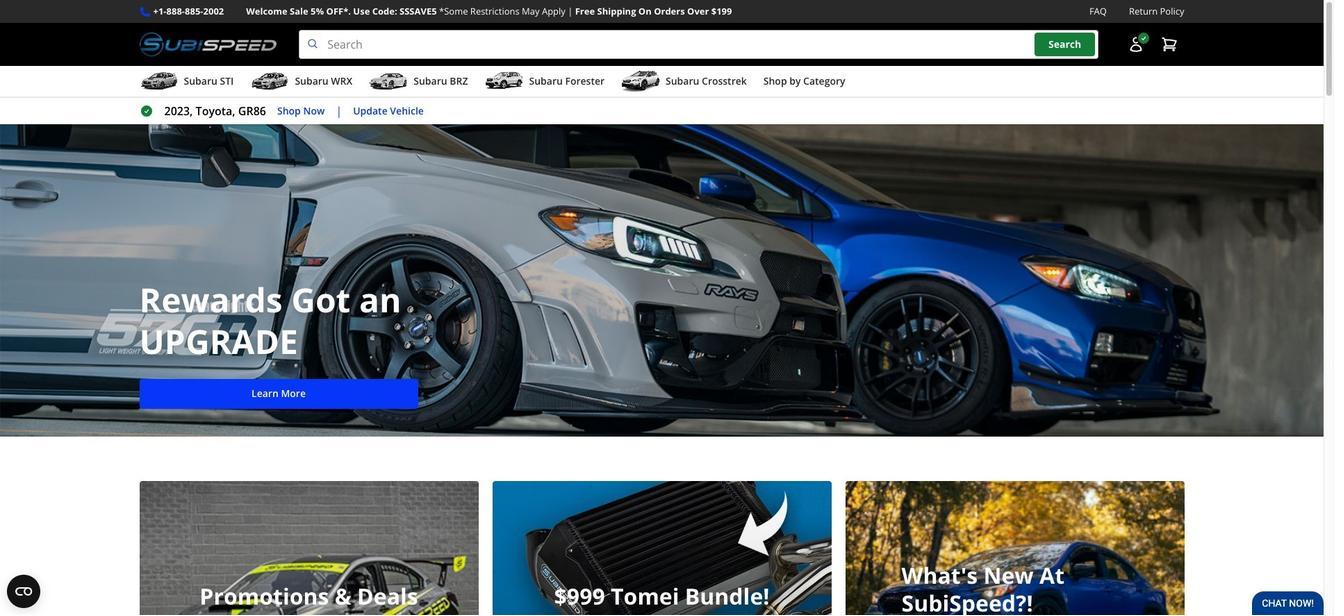 Task type: describe. For each thing, give the bounding box(es) containing it.
button image
[[1128, 36, 1145, 53]]

earn rewards image
[[846, 482, 1185, 616]]

deals image
[[139, 482, 479, 616]]

a subaru crosstrek thumbnail image image
[[621, 71, 660, 92]]

rewards program image
[[0, 125, 1324, 437]]

subispeed logo image
[[139, 30, 277, 59]]

a subaru brz thumbnail image image
[[369, 71, 408, 92]]

coilovers image
[[492, 482, 832, 616]]

a subaru forester thumbnail image image
[[485, 71, 524, 92]]

open widget image
[[7, 576, 40, 609]]



Task type: vqa. For each thing, say whether or not it's contained in the screenshot.
subispeed logo
yes



Task type: locate. For each thing, give the bounding box(es) containing it.
search input field
[[299, 30, 1099, 59]]

a subaru wrx thumbnail image image
[[251, 71, 289, 92]]

a subaru sti thumbnail image image
[[139, 71, 178, 92]]



